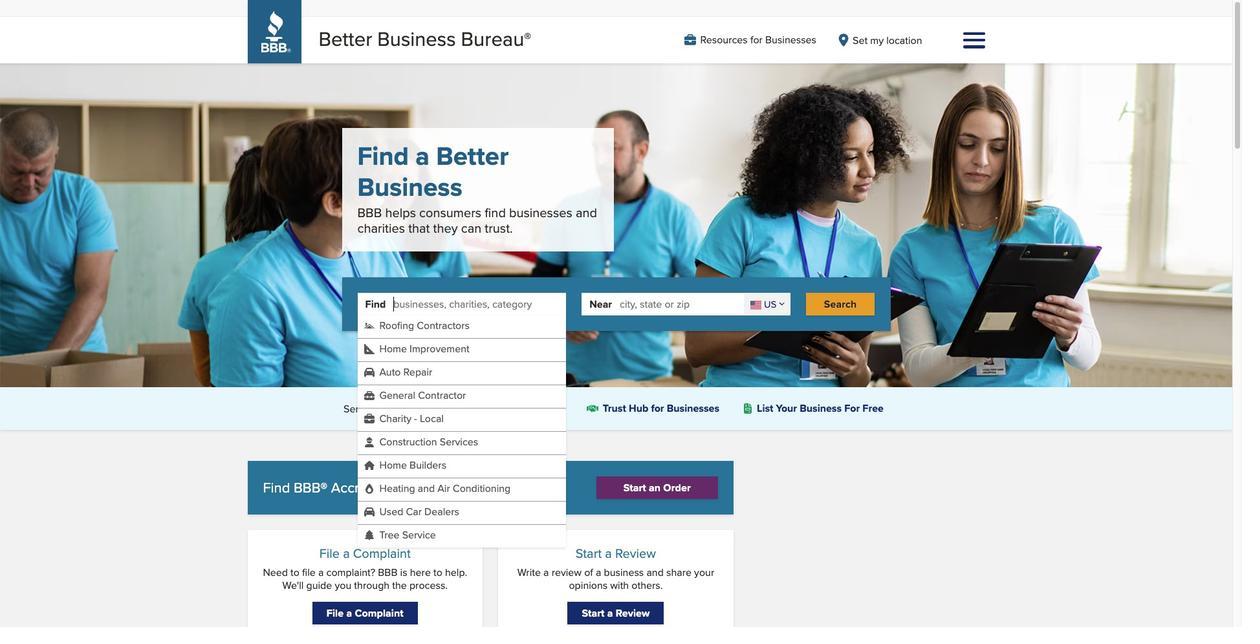 Task type: describe. For each thing, give the bounding box(es) containing it.
can
[[461, 219, 482, 238]]

trust.
[[485, 219, 513, 238]]

2 to from the left
[[434, 566, 443, 581]]

home builders
[[380, 458, 447, 473]]

a inside find a better business bbb helps consumers find businesses and charities that they can trust.
[[416, 137, 430, 176]]

roofing
[[380, 319, 414, 333]]

for
[[845, 401, 860, 416]]

get
[[493, 401, 510, 416]]

others.
[[632, 578, 663, 593]]

get accredited link
[[474, 399, 569, 420]]

hub
[[629, 401, 649, 416]]

file a complaint need to file a complaint? bbb is here to help. we'll guide you through the process.
[[263, 545, 467, 593]]

1 vertical spatial and
[[418, 482, 435, 497]]

start an order link
[[597, 477, 718, 500]]

better business bureau ®
[[319, 25, 531, 53]]

1 vertical spatial find
[[365, 297, 386, 312]]

bureau
[[461, 25, 524, 53]]

review for start a review
[[616, 606, 650, 621]]

2 vertical spatial business
[[800, 401, 842, 416]]

general contractor
[[380, 389, 466, 403]]

complaint for file a complaint
[[355, 606, 404, 621]]

an
[[649, 481, 661, 496]]

us
[[764, 298, 777, 311]]

helps
[[385, 203, 416, 222]]

charity - local
[[380, 412, 444, 427]]

start a review write a review of a business and share your opinions with others.
[[518, 545, 715, 593]]

complaint?
[[327, 566, 375, 581]]

location
[[887, 33, 923, 48]]

®
[[524, 27, 531, 48]]

charities
[[358, 219, 405, 238]]

a group of volunteers. in the foreground, a diverse group of women check notes on a clipboard. in the background, others work on assembling boxes. image
[[0, 64, 1233, 388]]

a right file
[[318, 566, 324, 581]]

find a better business bbb helps consumers find businesses and charities that they can trust.
[[358, 137, 597, 238]]

start a review
[[582, 606, 650, 621]]

need
[[263, 566, 288, 581]]

a down "you"
[[347, 606, 352, 621]]

complaint for file a complaint need to file a complaint? bbb is here to help. we'll guide you through the process.
[[353, 545, 411, 563]]

businesses:
[[400, 402, 453, 417]]

we'll
[[283, 578, 304, 593]]

help.
[[445, 566, 467, 581]]

can
[[504, 478, 529, 499]]

1 horizontal spatial for
[[651, 401, 664, 416]]

businesses for trust hub for businesses
[[667, 401, 720, 416]]

a up complaint?
[[343, 545, 350, 563]]

your
[[776, 401, 797, 416]]

resources
[[701, 32, 748, 47]]

auto repair
[[380, 365, 433, 380]]

dealers
[[425, 505, 460, 520]]

1 to from the left
[[291, 566, 300, 581]]

file for file a complaint need to file a complaint? bbb is here to help. we'll guide you through the process.
[[320, 545, 340, 563]]

order
[[664, 481, 691, 496]]

write
[[518, 566, 541, 581]]

resources for businesses link
[[685, 32, 817, 47]]

guide
[[306, 578, 332, 593]]

find for business
[[358, 137, 409, 176]]

1 horizontal spatial accredited
[[513, 401, 564, 416]]

heating and air conditioning
[[380, 482, 511, 497]]

1 vertical spatial services
[[440, 435, 478, 450]]

business
[[604, 566, 644, 581]]

start a review link
[[568, 602, 664, 625]]

for for businesses:
[[385, 402, 397, 417]]

1 vertical spatial accredited
[[331, 478, 399, 499]]

you
[[477, 478, 500, 499]]

find for businesses
[[263, 478, 290, 499]]

free
[[863, 401, 884, 416]]

charity
[[380, 412, 412, 427]]

for for businesses
[[751, 32, 763, 47]]

roofing contractors
[[380, 319, 470, 333]]

businesses
[[509, 203, 573, 222]]

service
[[402, 528, 436, 543]]

tree
[[380, 528, 400, 543]]

0 vertical spatial services
[[344, 402, 382, 417]]

construction
[[380, 435, 437, 450]]

home improvement
[[380, 342, 470, 357]]

trust hub for businesses
[[603, 401, 720, 416]]

that
[[408, 219, 430, 238]]

used
[[380, 505, 403, 520]]



Task type: vqa. For each thing, say whether or not it's contained in the screenshot.
Start an Order link
yes



Task type: locate. For each thing, give the bounding box(es) containing it.
businesses
[[766, 32, 817, 47], [667, 401, 720, 416], [403, 478, 473, 499]]

near
[[590, 297, 612, 312]]

start inside the start a review write a review of a business and share your opinions with others.
[[576, 545, 602, 563]]

2 vertical spatial find
[[263, 478, 290, 499]]

0 horizontal spatial better
[[319, 25, 372, 53]]

home builders button
[[380, 458, 447, 473], [380, 458, 447, 473]]

0 vertical spatial file
[[320, 545, 340, 563]]

1 vertical spatial bbb
[[378, 566, 398, 581]]

1 home from the top
[[380, 342, 407, 357]]

tree service
[[380, 528, 436, 543]]

find up roofing
[[365, 297, 386, 312]]

you
[[335, 578, 352, 593]]

get accredited
[[493, 401, 564, 416]]

0 vertical spatial better
[[319, 25, 372, 53]]

home for home improvement
[[380, 342, 407, 357]]

share
[[667, 566, 692, 581]]

and right businesses
[[576, 203, 597, 222]]

start down opinions
[[582, 606, 605, 621]]

1 horizontal spatial trust
[[603, 401, 626, 416]]

and inside find a better business bbb helps consumers find businesses and charities that they can trust.
[[576, 203, 597, 222]]

for right the resources
[[751, 32, 763, 47]]

0 vertical spatial and
[[576, 203, 597, 222]]

review inside the start a review write a review of a business and share your opinions with others.
[[615, 545, 656, 563]]

is
[[400, 566, 408, 581]]

file
[[302, 566, 316, 581]]

2 vertical spatial start
[[582, 606, 605, 621]]

0 horizontal spatial trust
[[532, 478, 562, 499]]

list your business for free link
[[738, 399, 889, 420]]

start
[[624, 481, 646, 496], [576, 545, 602, 563], [582, 606, 605, 621]]

a right the of
[[596, 566, 602, 581]]

trust left the hub on the bottom of page
[[603, 401, 626, 416]]

home up auto
[[380, 342, 407, 357]]

they
[[433, 219, 458, 238]]

contractors
[[417, 319, 470, 333]]

roofing contractors button
[[380, 319, 470, 333], [380, 319, 470, 333]]

a up helps
[[416, 137, 430, 176]]

1 vertical spatial review
[[616, 606, 650, 621]]

find left bbb®
[[263, 478, 290, 499]]

opinions
[[569, 578, 608, 593]]

0 vertical spatial find
[[358, 137, 409, 176]]

start left an
[[624, 481, 646, 496]]

review for start a review write a review of a business and share your opinions with others.
[[615, 545, 656, 563]]

improvement
[[410, 342, 470, 357]]

0 vertical spatial bbb
[[358, 203, 382, 222]]

0 vertical spatial accredited
[[513, 401, 564, 416]]

2 vertical spatial and
[[647, 566, 664, 581]]

file up complaint?
[[320, 545, 340, 563]]

complaint
[[353, 545, 411, 563], [355, 606, 404, 621]]

complaint down through
[[355, 606, 404, 621]]

better
[[319, 25, 372, 53], [436, 137, 509, 176]]

file inside file a complaint need to file a complaint? bbb is here to help. we'll guide you through the process.
[[320, 545, 340, 563]]

find up helps
[[358, 137, 409, 176]]

list your business for free
[[757, 401, 884, 416]]

0 horizontal spatial accredited
[[331, 478, 399, 499]]

my
[[871, 33, 884, 48]]

complaint inside file a complaint need to file a complaint? bbb is here to help. we'll guide you through the process.
[[353, 545, 411, 563]]

start for start a review write a review of a business and share your opinions with others.
[[576, 545, 602, 563]]

review up business
[[615, 545, 656, 563]]

heating
[[380, 482, 415, 497]]

accredited up used
[[331, 478, 399, 499]]

1 horizontal spatial and
[[576, 203, 597, 222]]

file for file a complaint
[[327, 606, 344, 621]]

start an order
[[624, 481, 691, 496]]

resources for businesses
[[701, 32, 817, 47]]

file a complaint
[[327, 606, 404, 621]]

complaint down tree at bottom
[[353, 545, 411, 563]]

1 horizontal spatial services
[[440, 435, 478, 450]]

1 vertical spatial complaint
[[355, 606, 404, 621]]

and left air
[[418, 482, 435, 497]]

and for business
[[576, 203, 597, 222]]

2 horizontal spatial businesses
[[766, 32, 817, 47]]

bbb inside find a better business bbb helps consumers find businesses and charities that they can trust.
[[358, 203, 382, 222]]

0 horizontal spatial and
[[418, 482, 435, 497]]

services down the "local" at the bottom left
[[440, 435, 478, 450]]

0 vertical spatial trust
[[603, 401, 626, 416]]

Find search field
[[394, 293, 566, 316]]

1 horizontal spatial to
[[434, 566, 443, 581]]

US field
[[745, 293, 791, 316]]

0 horizontal spatial for
[[385, 402, 397, 417]]

trust
[[603, 401, 626, 416], [532, 478, 562, 499]]

review
[[552, 566, 582, 581]]

1 vertical spatial businesses
[[667, 401, 720, 416]]

Near field
[[620, 293, 745, 316]]

search
[[824, 297, 857, 312]]

trust right can
[[532, 478, 562, 499]]

and for write
[[647, 566, 664, 581]]

heating and air conditioning button
[[380, 482, 511, 497], [380, 482, 511, 497]]

home
[[380, 342, 407, 357], [380, 458, 407, 473]]

bbb left helps
[[358, 203, 382, 222]]

bbb left is
[[378, 566, 398, 581]]

0 horizontal spatial to
[[291, 566, 300, 581]]

find bbb® accredited businesses you can trust
[[263, 478, 562, 499]]

0 vertical spatial review
[[615, 545, 656, 563]]

set my location
[[853, 33, 923, 48]]

services down auto
[[344, 402, 382, 417]]

air
[[438, 482, 450, 497]]

and inside the start a review write a review of a business and share your opinions with others.
[[647, 566, 664, 581]]

used car dealers
[[380, 505, 460, 520]]

0 vertical spatial business
[[378, 25, 456, 53]]

builders
[[410, 458, 447, 473]]

a down with
[[608, 606, 613, 621]]

2 horizontal spatial and
[[647, 566, 664, 581]]

1 horizontal spatial businesses
[[667, 401, 720, 416]]

1 vertical spatial better
[[436, 137, 509, 176]]

2 vertical spatial businesses
[[403, 478, 473, 499]]

accredited right get
[[513, 401, 564, 416]]

-
[[414, 412, 417, 427]]

file a complaint link
[[312, 602, 418, 625]]

bbb inside file a complaint need to file a complaint? bbb is here to help. we'll guide you through the process.
[[378, 566, 398, 581]]

accredited
[[513, 401, 564, 416], [331, 478, 399, 499]]

construction services button
[[380, 435, 478, 450], [380, 435, 478, 450]]

find
[[485, 203, 506, 222]]

1 vertical spatial file
[[327, 606, 344, 621]]

1 vertical spatial start
[[576, 545, 602, 563]]

set
[[853, 33, 868, 48]]

1 vertical spatial home
[[380, 458, 407, 473]]

a up business
[[605, 545, 612, 563]]

repair
[[404, 365, 433, 380]]

here
[[410, 566, 431, 581]]

start up the of
[[576, 545, 602, 563]]

1 vertical spatial business
[[358, 168, 463, 207]]

business
[[378, 25, 456, 53], [358, 168, 463, 207], [800, 401, 842, 416]]

0 vertical spatial start
[[624, 481, 646, 496]]

1 vertical spatial trust
[[532, 478, 562, 499]]

local
[[420, 412, 444, 427]]

start for start an order
[[624, 481, 646, 496]]

businesses for find bbb® accredited businesses you can trust
[[403, 478, 473, 499]]

services
[[344, 402, 382, 417], [440, 435, 478, 450]]

to
[[291, 566, 300, 581], [434, 566, 443, 581]]

and left share
[[647, 566, 664, 581]]

used car dealers button
[[380, 505, 460, 520], [380, 505, 460, 520]]

0 horizontal spatial services
[[344, 402, 382, 417]]

home up heating
[[380, 458, 407, 473]]

with
[[611, 578, 629, 593]]

general
[[380, 389, 416, 403]]

auto
[[380, 365, 401, 380]]

0 vertical spatial complaint
[[353, 545, 411, 563]]

1 horizontal spatial better
[[436, 137, 509, 176]]

0 vertical spatial home
[[380, 342, 407, 357]]

better inside find a better business bbb helps consumers find businesses and charities that they can trust.
[[436, 137, 509, 176]]

list
[[757, 401, 774, 416]]

your
[[694, 566, 715, 581]]

review
[[615, 545, 656, 563], [616, 606, 650, 621]]

consumers
[[419, 203, 482, 222]]

for left the -
[[385, 402, 397, 417]]

charity - local button
[[380, 412, 444, 427], [380, 412, 444, 427]]

2 home from the top
[[380, 458, 407, 473]]

trust hub for businesses link
[[582, 398, 725, 420]]

for right the hub on the bottom of page
[[651, 401, 664, 416]]

through
[[354, 578, 390, 593]]

conditioning
[[453, 482, 511, 497]]

contractor
[[418, 389, 466, 403]]

file
[[320, 545, 340, 563], [327, 606, 344, 621]]

for
[[751, 32, 763, 47], [651, 401, 664, 416], [385, 402, 397, 417]]

car
[[406, 505, 422, 520]]

find inside find a better business bbb helps consumers find businesses and charities that they can trust.
[[358, 137, 409, 176]]

business inside find a better business bbb helps consumers find businesses and charities that they can trust.
[[358, 168, 463, 207]]

to left file
[[291, 566, 300, 581]]

search button
[[806, 293, 875, 316]]

bbb®
[[294, 478, 328, 499]]

start for start a review
[[582, 606, 605, 621]]

process.
[[410, 578, 448, 593]]

of
[[585, 566, 593, 581]]

0 vertical spatial businesses
[[766, 32, 817, 47]]

to right here
[[434, 566, 443, 581]]

the
[[392, 578, 407, 593]]

auto repair button
[[380, 365, 433, 380], [380, 365, 433, 380]]

file down "you"
[[327, 606, 344, 621]]

general contractor button
[[380, 389, 466, 403], [380, 389, 466, 403]]

review down with
[[616, 606, 650, 621]]

a right 'write'
[[544, 566, 549, 581]]

services for businesses:
[[344, 402, 453, 417]]

2 horizontal spatial for
[[751, 32, 763, 47]]

0 horizontal spatial businesses
[[403, 478, 473, 499]]

home for home builders
[[380, 458, 407, 473]]



